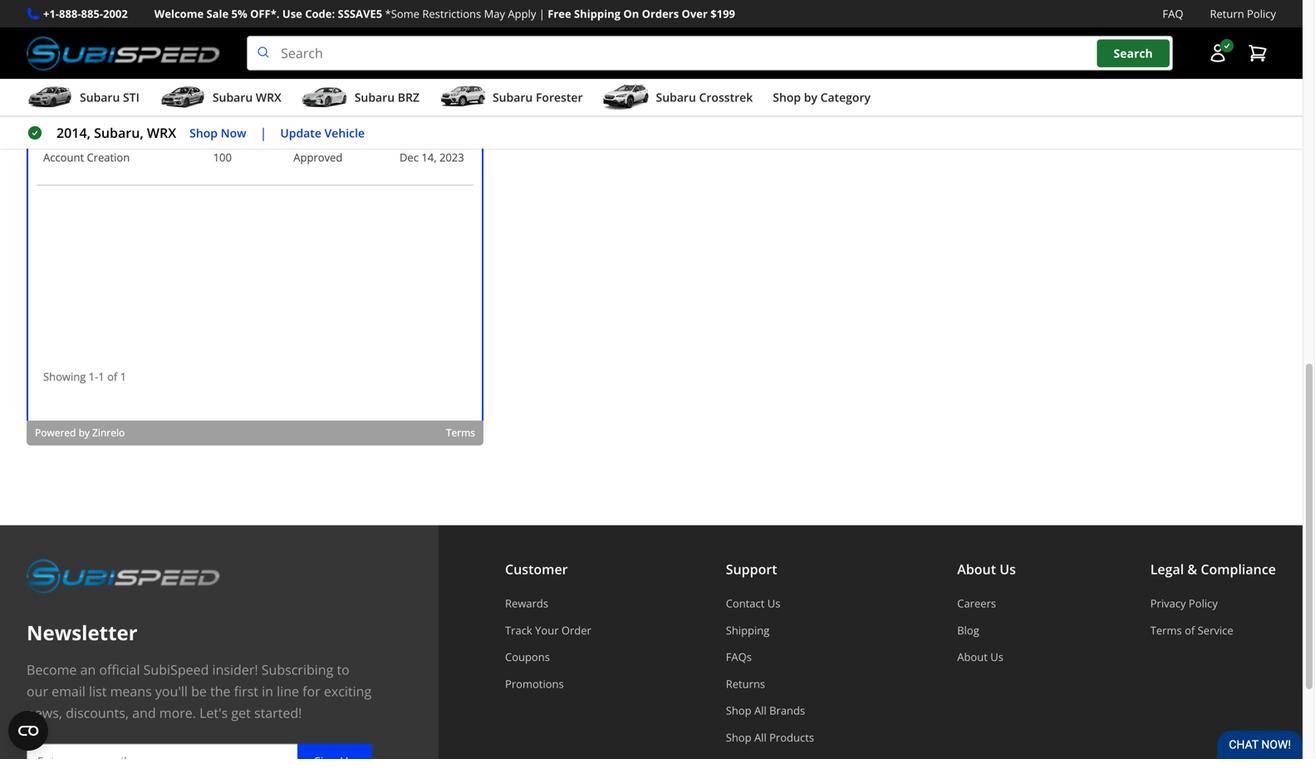 Task type: locate. For each thing, give the bounding box(es) containing it.
0 horizontal spatial wrx
[[147, 124, 176, 142]]

for
[[303, 683, 321, 701]]

shipping down contact
[[726, 623, 770, 638]]

open widget image
[[8, 712, 48, 751]]

shop by category button
[[773, 82, 871, 116]]

careers
[[958, 597, 997, 611]]

1 vertical spatial about us
[[958, 650, 1004, 665]]

policy
[[1248, 6, 1277, 21], [1189, 597, 1219, 611]]

1 horizontal spatial |
[[539, 6, 545, 21]]

policy up terms of service link
[[1189, 597, 1219, 611]]

1 all from the top
[[755, 704, 767, 719]]

restrictions
[[423, 6, 481, 21]]

about us down blog link
[[958, 650, 1004, 665]]

1 vertical spatial all
[[755, 731, 767, 746]]

about down blog
[[958, 650, 988, 665]]

shipping link
[[726, 623, 823, 638]]

apply
[[508, 6, 536, 21]]

1 horizontal spatial shipping
[[726, 623, 770, 638]]

support
[[726, 561, 778, 579]]

policy right return
[[1248, 6, 1277, 21]]

coupons link
[[505, 650, 592, 665]]

4 subaru from the left
[[493, 89, 533, 105]]

shop now link
[[190, 124, 247, 143]]

shipping
[[574, 6, 621, 21], [726, 623, 770, 638]]

subaru for subaru crosstrek
[[656, 89, 696, 105]]

all for brands
[[755, 704, 767, 719]]

| left free
[[539, 6, 545, 21]]

shop down shop all brands
[[726, 731, 752, 746]]

welcome
[[154, 6, 204, 21]]

subaru,
[[94, 124, 144, 142]]

privacy policy
[[1151, 597, 1219, 611]]

update vehicle
[[280, 125, 365, 141]]

update vehicle button
[[280, 124, 365, 143]]

1 subaru from the left
[[80, 89, 120, 105]]

*some
[[385, 6, 420, 21]]

wrx up update
[[256, 89, 282, 105]]

about
[[958, 561, 997, 579], [958, 650, 988, 665]]

subaru up 'now' in the top left of the page
[[213, 89, 253, 105]]

885-
[[81, 6, 103, 21]]

now
[[221, 125, 247, 141]]

subaru left sti
[[80, 89, 120, 105]]

us up shipping link
[[768, 597, 781, 611]]

all down shop all brands
[[755, 731, 767, 746]]

forester
[[536, 89, 583, 105]]

service
[[1198, 623, 1234, 638]]

return policy
[[1211, 6, 1277, 21]]

a subaru forester thumbnail image image
[[440, 85, 486, 110]]

newsletter
[[27, 620, 138, 647]]

policy for privacy policy
[[1189, 597, 1219, 611]]

2 subispeed logo image from the top
[[27, 559, 220, 594]]

subaru brz button
[[302, 82, 420, 116]]

blog link
[[958, 623, 1017, 638]]

1 vertical spatial policy
[[1189, 597, 1219, 611]]

shop left by in the right of the page
[[773, 89, 801, 105]]

subaru wrx button
[[159, 82, 282, 116]]

0 horizontal spatial policy
[[1189, 597, 1219, 611]]

about us
[[958, 561, 1017, 579], [958, 650, 1004, 665]]

subispeed logo image
[[27, 36, 220, 71], [27, 559, 220, 594]]

subaru inside subaru crosstrek dropdown button
[[656, 89, 696, 105]]

subaru inside subaru wrx dropdown button
[[213, 89, 253, 105]]

line
[[277, 683, 299, 701]]

a subaru brz thumbnail image image
[[302, 85, 348, 110]]

faqs
[[726, 650, 752, 665]]

faqs link
[[726, 650, 823, 665]]

welcome sale 5% off*. use code: sssave5 *some restrictions may apply | free shipping on orders over $199
[[154, 6, 736, 21]]

subaru left the forester
[[493, 89, 533, 105]]

promotions link
[[505, 677, 592, 692]]

search
[[1114, 45, 1154, 61]]

shop inside dropdown button
[[773, 89, 801, 105]]

shop for shop all brands
[[726, 704, 752, 719]]

5 subaru from the left
[[656, 89, 696, 105]]

1 vertical spatial wrx
[[147, 124, 176, 142]]

2 all from the top
[[755, 731, 767, 746]]

1 horizontal spatial policy
[[1248, 6, 1277, 21]]

us
[[1000, 561, 1017, 579], [768, 597, 781, 611], [991, 650, 1004, 665]]

+1-888-885-2002 link
[[43, 5, 128, 23]]

Enter your email text field
[[27, 744, 372, 760]]

1 vertical spatial subispeed logo image
[[27, 559, 220, 594]]

rewards
[[505, 597, 549, 611]]

dialog
[[27, 0, 484, 446]]

to
[[337, 661, 350, 679]]

us up careers link
[[1000, 561, 1017, 579]]

0 vertical spatial all
[[755, 704, 767, 719]]

subaru inside subaru forester "dropdown button"
[[493, 89, 533, 105]]

subaru left 'brz'
[[355, 89, 395, 105]]

1 vertical spatial |
[[260, 124, 267, 142]]

2014,
[[57, 124, 91, 142]]

|
[[539, 6, 545, 21], [260, 124, 267, 142]]

an
[[80, 661, 96, 679]]

subaru crosstrek
[[656, 89, 753, 105]]

shop for shop now
[[190, 125, 218, 141]]

subaru inside subaru sti dropdown button
[[80, 89, 120, 105]]

faq link
[[1163, 5, 1184, 23]]

us down blog link
[[991, 650, 1004, 665]]

all
[[755, 704, 767, 719], [755, 731, 767, 746]]

all left brands at the right
[[755, 704, 767, 719]]

in
[[262, 683, 273, 701]]

means
[[110, 683, 152, 701]]

shop
[[773, 89, 801, 105], [190, 125, 218, 141], [726, 704, 752, 719], [726, 731, 752, 746]]

0 vertical spatial shipping
[[574, 6, 621, 21]]

1 horizontal spatial wrx
[[256, 89, 282, 105]]

wrx down a subaru wrx thumbnail image
[[147, 124, 176, 142]]

shop left 'now' in the top left of the page
[[190, 125, 218, 141]]

subaru
[[80, 89, 120, 105], [213, 89, 253, 105], [355, 89, 395, 105], [493, 89, 533, 105], [656, 89, 696, 105]]

1 vertical spatial about
[[958, 650, 988, 665]]

subaru inside 'subaru brz' dropdown button
[[355, 89, 395, 105]]

2002
[[103, 6, 128, 21]]

&
[[1188, 561, 1198, 579]]

started!
[[254, 705, 302, 722]]

0 vertical spatial about
[[958, 561, 997, 579]]

about us up careers link
[[958, 561, 1017, 579]]

and
[[132, 705, 156, 722]]

sale
[[207, 6, 229, 21]]

0 vertical spatial policy
[[1248, 6, 1277, 21]]

legal
[[1151, 561, 1185, 579]]

shipping left on
[[574, 6, 621, 21]]

first
[[234, 683, 258, 701]]

1 vertical spatial us
[[768, 597, 781, 611]]

shop down returns
[[726, 704, 752, 719]]

customer
[[505, 561, 568, 579]]

2 about us from the top
[[958, 650, 1004, 665]]

rewards link
[[505, 597, 592, 611]]

0 vertical spatial about us
[[958, 561, 1017, 579]]

3 subaru from the left
[[355, 89, 395, 105]]

about up "careers"
[[958, 561, 997, 579]]

| right 'now' in the top left of the page
[[260, 124, 267, 142]]

2 vertical spatial us
[[991, 650, 1004, 665]]

subaru right a subaru crosstrek thumbnail image
[[656, 89, 696, 105]]

our
[[27, 683, 48, 701]]

legal & compliance
[[1151, 561, 1277, 579]]

terms of service link
[[1151, 623, 1277, 638]]

2 subaru from the left
[[213, 89, 253, 105]]

list
[[89, 683, 107, 701]]

terms of service
[[1151, 623, 1234, 638]]

subispeed logo image up newsletter
[[27, 559, 220, 594]]

0 vertical spatial wrx
[[256, 89, 282, 105]]

subispeed logo image down the 2002 on the top
[[27, 36, 220, 71]]

policy for return policy
[[1248, 6, 1277, 21]]

0 vertical spatial subispeed logo image
[[27, 36, 220, 71]]



Task type: describe. For each thing, give the bounding box(es) containing it.
exciting
[[324, 683, 372, 701]]

subaru sti button
[[27, 82, 140, 116]]

search button
[[1098, 39, 1170, 67]]

become
[[27, 661, 77, 679]]

0 horizontal spatial |
[[260, 124, 267, 142]]

1 vertical spatial shipping
[[726, 623, 770, 638]]

let's
[[200, 705, 228, 722]]

shop for shop by category
[[773, 89, 801, 105]]

your
[[535, 623, 559, 638]]

0 vertical spatial us
[[1000, 561, 1017, 579]]

sti
[[123, 89, 140, 105]]

subaru forester
[[493, 89, 583, 105]]

1 about us from the top
[[958, 561, 1017, 579]]

update
[[280, 125, 322, 141]]

subaru for subaru wrx
[[213, 89, 253, 105]]

2 about from the top
[[958, 650, 988, 665]]

shop all products
[[726, 731, 815, 746]]

about us link
[[958, 650, 1017, 665]]

orders
[[642, 6, 679, 21]]

track your order link
[[505, 623, 592, 638]]

shop for shop all products
[[726, 731, 752, 746]]

2014, subaru, wrx
[[57, 124, 176, 142]]

subscribing
[[262, 661, 334, 679]]

vehicle
[[325, 125, 365, 141]]

0 vertical spatial |
[[539, 6, 545, 21]]

of
[[1185, 623, 1196, 638]]

button image
[[1209, 43, 1229, 63]]

get
[[231, 705, 251, 722]]

888-
[[59, 6, 81, 21]]

5%
[[232, 6, 247, 21]]

subaru brz
[[355, 89, 420, 105]]

all for products
[[755, 731, 767, 746]]

subaru sti
[[80, 89, 140, 105]]

track
[[505, 623, 533, 638]]

terms
[[1151, 623, 1183, 638]]

careers link
[[958, 597, 1017, 611]]

by
[[804, 89, 818, 105]]

+1-888-885-2002
[[43, 6, 128, 21]]

subaru for subaru forester
[[493, 89, 533, 105]]

code:
[[305, 6, 335, 21]]

$199
[[711, 6, 736, 21]]

shop now
[[190, 125, 247, 141]]

shop by category
[[773, 89, 871, 105]]

contact us link
[[726, 597, 823, 611]]

be
[[191, 683, 207, 701]]

contact
[[726, 597, 765, 611]]

us for about us link
[[991, 650, 1004, 665]]

return policy link
[[1211, 5, 1277, 23]]

category
[[821, 89, 871, 105]]

products
[[770, 731, 815, 746]]

privacy
[[1151, 597, 1187, 611]]

crosstrek
[[700, 89, 753, 105]]

insider!
[[212, 661, 258, 679]]

brands
[[770, 704, 806, 719]]

contact us
[[726, 597, 781, 611]]

returns
[[726, 677, 766, 692]]

shop all products link
[[726, 731, 823, 746]]

0 horizontal spatial shipping
[[574, 6, 621, 21]]

the
[[210, 683, 231, 701]]

return
[[1211, 6, 1245, 21]]

off*.
[[250, 6, 280, 21]]

shop all brands link
[[726, 704, 823, 719]]

a subaru wrx thumbnail image image
[[159, 85, 206, 110]]

over
[[682, 6, 708, 21]]

returns link
[[726, 677, 823, 692]]

subaru for subaru brz
[[355, 89, 395, 105]]

promotions
[[505, 677, 564, 692]]

news,
[[27, 705, 62, 722]]

email
[[52, 683, 86, 701]]

more.
[[159, 705, 196, 722]]

1 subispeed logo image from the top
[[27, 36, 220, 71]]

a subaru sti thumbnail image image
[[27, 85, 73, 110]]

subaru crosstrek button
[[603, 82, 753, 116]]

a subaru crosstrek thumbnail image image
[[603, 85, 650, 110]]

compliance
[[1201, 561, 1277, 579]]

on
[[624, 6, 639, 21]]

shop all brands
[[726, 704, 806, 719]]

subaru for subaru sti
[[80, 89, 120, 105]]

1 about from the top
[[958, 561, 997, 579]]

privacy policy link
[[1151, 597, 1277, 611]]

use
[[283, 6, 302, 21]]

+1-
[[43, 6, 59, 21]]

may
[[484, 6, 505, 21]]

blog
[[958, 623, 980, 638]]

us for contact us link
[[768, 597, 781, 611]]

wrx inside dropdown button
[[256, 89, 282, 105]]

free
[[548, 6, 572, 21]]

faq
[[1163, 6, 1184, 21]]

order
[[562, 623, 592, 638]]

brz
[[398, 89, 420, 105]]

discounts,
[[66, 705, 129, 722]]

search input field
[[247, 36, 1174, 71]]

become an official subispeed insider! subscribing to our email list means you'll be the first in line for exciting news, discounts, and more. let's get started!
[[27, 661, 372, 722]]

subispeed
[[144, 661, 209, 679]]



Task type: vqa. For each thing, say whether or not it's contained in the screenshot.
WRX to the left
yes



